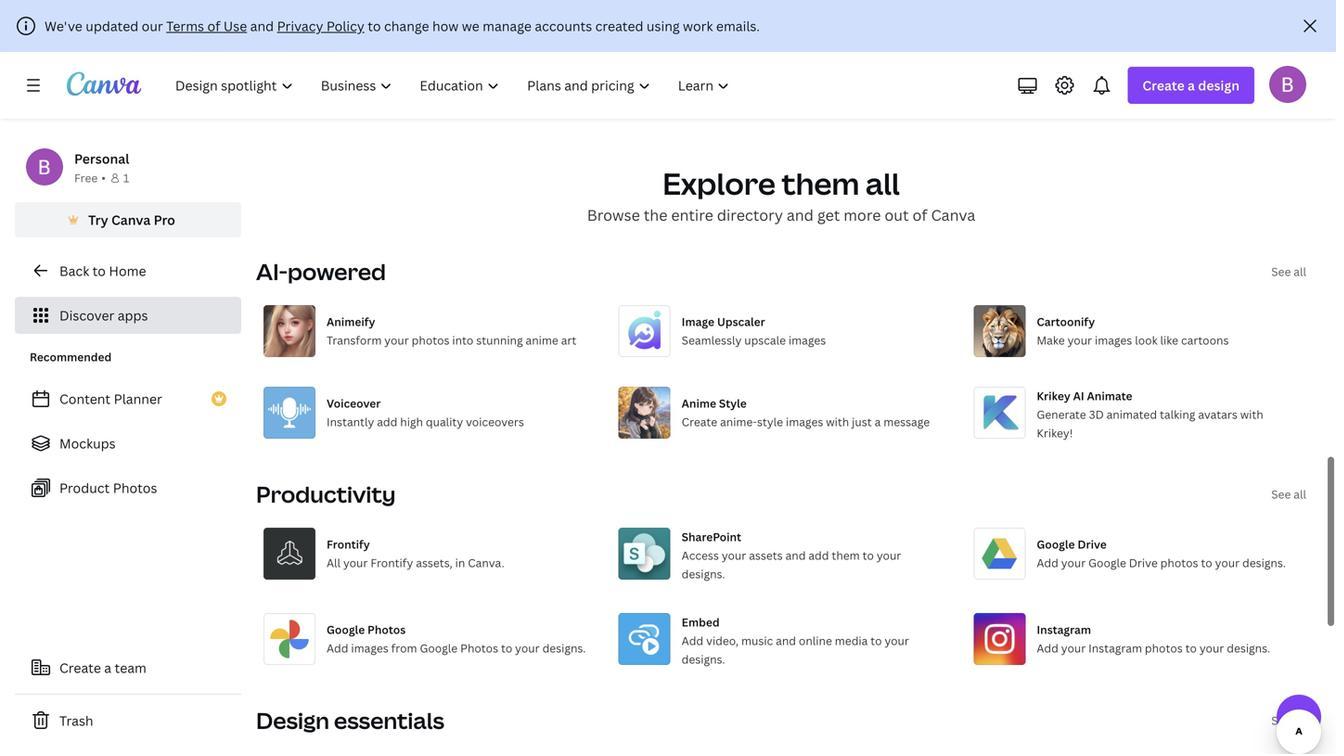 Task type: vqa. For each thing, say whether or not it's contained in the screenshot.


Task type: describe. For each thing, give the bounding box(es) containing it.
1
[[123, 170, 129, 186]]

manage
[[483, 17, 532, 35]]

talking
[[1161, 407, 1196, 422]]

upscale
[[745, 333, 786, 348]]

back to home link
[[15, 253, 241, 290]]

add inside google drive add your google drive photos to your designs.
[[1037, 556, 1059, 571]]

our
[[142, 17, 163, 35]]

more
[[844, 205, 881, 225]]

canva inside explore them all browse the entire directory and get more out of canva
[[932, 205, 976, 225]]

anime style create anime-style images with just a message
[[682, 396, 930, 430]]

use
[[224, 17, 247, 35]]

powered
[[288, 257, 386, 287]]

voiceovers
[[466, 414, 524, 430]]

krikey!
[[1037, 426, 1074, 441]]

see for powered
[[1272, 264, 1292, 279]]

0 horizontal spatial drive
[[1078, 537, 1107, 552]]

terms
[[166, 17, 204, 35]]

browse
[[587, 205, 640, 225]]

policy
[[327, 17, 365, 35]]

see for essentials
[[1272, 713, 1292, 729]]

content
[[59, 390, 111, 408]]

embed
[[682, 615, 720, 630]]

music
[[742, 634, 774, 649]]

photos for google
[[368, 622, 406, 638]]

design
[[1199, 77, 1240, 94]]

product photos link
[[15, 470, 241, 507]]

embed add video, music and online media to your designs.
[[682, 615, 910, 667]]

try
[[88, 211, 108, 229]]

your inside 'animeify transform your photos into stunning anime art'
[[385, 333, 409, 348]]

create for create a team
[[59, 660, 101, 677]]

create inside anime style create anime-style images with just a message
[[682, 414, 718, 430]]

personal
[[74, 150, 129, 168]]

look
[[1136, 333, 1158, 348]]

photos inside google drive add your google drive photos to your designs.
[[1161, 556, 1199, 571]]

to inside sharepoint access your assets and add them to your designs.
[[863, 548, 874, 563]]

top level navigation element
[[163, 67, 746, 104]]

instagram add your instagram photos to your designs.
[[1037, 622, 1271, 656]]

•
[[101, 170, 106, 186]]

product
[[59, 480, 110, 497]]

animated
[[1107, 407, 1158, 422]]

your inside cartoonify make your images look like cartoons
[[1068, 333, 1093, 348]]

cartoons
[[1182, 333, 1230, 348]]

2 see from the top
[[1272, 487, 1292, 502]]

try canva pro
[[88, 211, 175, 229]]

add inside instagram add your instagram photos to your designs.
[[1037, 641, 1059, 656]]

bob builder image
[[1270, 66, 1307, 103]]

all inside explore them all browse the entire directory and get more out of canva
[[866, 163, 900, 204]]

add inside google photos add images from google photos to your designs.
[[327, 641, 349, 656]]

all for productivity
[[1294, 487, 1307, 502]]

change
[[384, 17, 429, 35]]

2 horizontal spatial photos
[[461, 641, 499, 656]]

discover
[[59, 307, 115, 324]]

and inside explore them all browse the entire directory and get more out of canva
[[787, 205, 814, 225]]

add inside embed add video, music and online media to your designs.
[[682, 634, 704, 649]]

content planner link
[[15, 381, 241, 418]]

see all button for essentials
[[1272, 712, 1307, 731]]

0 vertical spatial of
[[207, 17, 220, 35]]

anime
[[682, 396, 717, 411]]

them inside sharepoint access your assets and add them to your designs.
[[832, 548, 860, 563]]

explore them all browse the entire directory and get more out of canva
[[587, 163, 976, 225]]

created
[[596, 17, 644, 35]]

emails.
[[717, 17, 760, 35]]

style
[[719, 396, 747, 411]]

1 horizontal spatial drive
[[1130, 556, 1158, 571]]

0 vertical spatial frontify
[[327, 537, 370, 552]]

free
[[74, 170, 98, 186]]

photos inside instagram add your instagram photos to your designs.
[[1146, 641, 1183, 656]]

high
[[400, 414, 423, 430]]

assets,
[[416, 556, 453, 571]]

privacy
[[277, 17, 324, 35]]

sharepoint
[[682, 530, 742, 545]]

quality
[[426, 414, 463, 430]]

with inside krikey ai animate generate 3d animated talking avatars with krikey!
[[1241, 407, 1264, 422]]

add inside sharepoint access your assets and add them to your designs.
[[809, 548, 830, 563]]

animeify transform your photos into stunning anime art
[[327, 314, 577, 348]]

see all for essentials
[[1272, 713, 1307, 729]]

animeify
[[327, 314, 375, 330]]

online
[[799, 634, 833, 649]]

anime-
[[721, 414, 758, 430]]

designs. for add images from google photos to your designs.
[[543, 641, 586, 656]]

with inside anime style create anime-style images with just a message
[[827, 414, 850, 430]]

generate
[[1037, 407, 1087, 422]]

work
[[683, 17, 713, 35]]

voiceover instantly add high quality voiceovers
[[327, 396, 524, 430]]

create a design button
[[1128, 67, 1255, 104]]

to inside back to home link
[[93, 262, 106, 280]]

your inside embed add video, music and online media to your designs.
[[885, 634, 910, 649]]

create a team button
[[15, 650, 241, 687]]

discover apps
[[59, 307, 148, 324]]

recommended
[[30, 350, 112, 365]]

updated
[[86, 17, 139, 35]]

we
[[462, 17, 480, 35]]

trash
[[59, 713, 93, 730]]

in
[[456, 556, 465, 571]]

content planner
[[59, 390, 162, 408]]

2 see all from the top
[[1272, 487, 1307, 502]]

ai-powered
[[256, 257, 386, 287]]

voiceover
[[327, 396, 381, 411]]

explore
[[663, 163, 776, 204]]

assets
[[749, 548, 783, 563]]

google photos add images from google photos to your designs.
[[327, 622, 586, 656]]

avatars
[[1199, 407, 1238, 422]]

into
[[453, 333, 474, 348]]

design essentials
[[256, 706, 445, 736]]

see all for powered
[[1272, 264, 1307, 279]]

1 vertical spatial instagram
[[1089, 641, 1143, 656]]

create a design
[[1143, 77, 1240, 94]]

from
[[391, 641, 417, 656]]

out
[[885, 205, 909, 225]]

a for team
[[104, 660, 112, 677]]



Task type: locate. For each thing, give the bounding box(es) containing it.
0 horizontal spatial photos
[[113, 480, 157, 497]]

designs. inside instagram add your instagram photos to your designs.
[[1228, 641, 1271, 656]]

a right "just"
[[875, 414, 881, 430]]

them up the get
[[782, 163, 860, 204]]

we've updated our terms of use and privacy policy to change how we manage accounts created using work emails.
[[45, 17, 760, 35]]

just
[[852, 414, 872, 430]]

create for create a design
[[1143, 77, 1185, 94]]

designs. inside google photos add images from google photos to your designs.
[[543, 641, 586, 656]]

of left use
[[207, 17, 220, 35]]

0 vertical spatial create
[[1143, 77, 1185, 94]]

1 see from the top
[[1272, 264, 1292, 279]]

0 horizontal spatial a
[[104, 660, 112, 677]]

designs. for add video, music and online media to your designs.
[[682, 652, 726, 667]]

designs. inside google drive add your google drive photos to your designs.
[[1243, 556, 1287, 571]]

1 horizontal spatial of
[[913, 205, 928, 225]]

0 vertical spatial add
[[377, 414, 398, 430]]

of inside explore them all browse the entire directory and get more out of canva
[[913, 205, 928, 225]]

list containing content planner
[[15, 381, 241, 507]]

to
[[368, 17, 381, 35], [93, 262, 106, 280], [863, 548, 874, 563], [1202, 556, 1213, 571], [871, 634, 882, 649], [501, 641, 513, 656], [1186, 641, 1198, 656]]

create a team
[[59, 660, 147, 677]]

instantly
[[327, 414, 374, 430]]

add right the assets
[[809, 548, 830, 563]]

a inside dropdown button
[[1188, 77, 1196, 94]]

and inside sharepoint access your assets and add them to your designs.
[[786, 548, 806, 563]]

3d
[[1090, 407, 1105, 422]]

pro
[[154, 211, 175, 229]]

with left "just"
[[827, 414, 850, 430]]

1 vertical spatial see
[[1272, 487, 1292, 502]]

essentials
[[334, 706, 445, 736]]

create
[[1143, 77, 1185, 94], [682, 414, 718, 430], [59, 660, 101, 677]]

upscaler
[[718, 314, 766, 330]]

3 see all from the top
[[1272, 713, 1307, 729]]

0 vertical spatial them
[[782, 163, 860, 204]]

and left the get
[[787, 205, 814, 225]]

we've
[[45, 17, 82, 35]]

a inside anime style create anime-style images with just a message
[[875, 414, 881, 430]]

stunning
[[476, 333, 523, 348]]

2 vertical spatial see
[[1272, 713, 1292, 729]]

to inside google photos add images from google photos to your designs.
[[501, 641, 513, 656]]

frontify all your frontify assets, in canva.
[[327, 537, 505, 571]]

create down anime
[[682, 414, 718, 430]]

with right avatars
[[1241, 407, 1264, 422]]

1 see all from the top
[[1272, 264, 1307, 279]]

add left high
[[377, 414, 398, 430]]

images
[[789, 333, 827, 348], [1096, 333, 1133, 348], [786, 414, 824, 430], [351, 641, 389, 656]]

2 vertical spatial see all button
[[1272, 712, 1307, 731]]

add
[[377, 414, 398, 430], [809, 548, 830, 563]]

discover apps link
[[15, 297, 241, 334]]

anime
[[526, 333, 559, 348]]

them
[[782, 163, 860, 204], [832, 548, 860, 563]]

them right the assets
[[832, 548, 860, 563]]

0 horizontal spatial canva
[[111, 211, 151, 229]]

a inside button
[[104, 660, 112, 677]]

canva
[[932, 205, 976, 225], [111, 211, 151, 229]]

1 vertical spatial photos
[[368, 622, 406, 638]]

how
[[433, 17, 459, 35]]

canva right try
[[111, 211, 151, 229]]

image upscaler seamlessly upscale images
[[682, 314, 827, 348]]

entire
[[672, 205, 714, 225]]

images inside cartoonify make your images look like cartoons
[[1096, 333, 1133, 348]]

2 vertical spatial create
[[59, 660, 101, 677]]

home
[[109, 262, 146, 280]]

with
[[1241, 407, 1264, 422], [827, 414, 850, 430]]

see all
[[1272, 264, 1307, 279], [1272, 487, 1307, 502], [1272, 713, 1307, 729]]

photos right from
[[461, 641, 499, 656]]

images right "upscale"
[[789, 333, 827, 348]]

google drive add your google drive photos to your designs.
[[1037, 537, 1287, 571]]

planner
[[114, 390, 162, 408]]

frontify up all
[[327, 537, 370, 552]]

images left from
[[351, 641, 389, 656]]

to inside google drive add your google drive photos to your designs.
[[1202, 556, 1213, 571]]

1 vertical spatial a
[[875, 414, 881, 430]]

photos for product
[[113, 480, 157, 497]]

photos inside 'animeify transform your photos into stunning anime art'
[[412, 333, 450, 348]]

photos inside 'link'
[[113, 480, 157, 497]]

cartoonify make your images look like cartoons
[[1037, 314, 1230, 348]]

instagram
[[1037, 622, 1092, 638], [1089, 641, 1143, 656]]

images left look
[[1096, 333, 1133, 348]]

transform
[[327, 333, 382, 348]]

designs. inside embed add video, music and online media to your designs.
[[682, 652, 726, 667]]

designs. for add your google drive photos to your designs.
[[1243, 556, 1287, 571]]

3 see from the top
[[1272, 713, 1292, 729]]

0 horizontal spatial of
[[207, 17, 220, 35]]

ai-
[[256, 257, 288, 287]]

accounts
[[535, 17, 593, 35]]

krikey
[[1037, 388, 1071, 404]]

to inside embed add video, music and online media to your designs.
[[871, 634, 882, 649]]

directory
[[717, 205, 784, 225]]

create inside dropdown button
[[1143, 77, 1185, 94]]

0 horizontal spatial create
[[59, 660, 101, 677]]

your
[[385, 333, 409, 348], [1068, 333, 1093, 348], [722, 548, 747, 563], [877, 548, 902, 563], [343, 556, 368, 571], [1062, 556, 1086, 571], [1216, 556, 1240, 571], [885, 634, 910, 649], [515, 641, 540, 656], [1062, 641, 1086, 656], [1200, 641, 1225, 656]]

cartoonify
[[1037, 314, 1096, 330]]

see all button
[[1272, 263, 1307, 281], [1272, 486, 1307, 504], [1272, 712, 1307, 731]]

1 vertical spatial see all button
[[1272, 486, 1307, 504]]

and inside embed add video, music and online media to your designs.
[[776, 634, 797, 649]]

free •
[[74, 170, 106, 186]]

images inside google photos add images from google photos to your designs.
[[351, 641, 389, 656]]

1 vertical spatial add
[[809, 548, 830, 563]]

create left design
[[1143, 77, 1185, 94]]

3 see all button from the top
[[1272, 712, 1307, 731]]

and right music
[[776, 634, 797, 649]]

1 horizontal spatial add
[[809, 548, 830, 563]]

1 vertical spatial create
[[682, 414, 718, 430]]

canva right out
[[932, 205, 976, 225]]

canva inside button
[[111, 211, 151, 229]]

0 vertical spatial see
[[1272, 264, 1292, 279]]

animate
[[1088, 388, 1133, 404]]

all
[[327, 556, 341, 571]]

2 vertical spatial a
[[104, 660, 112, 677]]

2 vertical spatial photos
[[1146, 641, 1183, 656]]

1 vertical spatial them
[[832, 548, 860, 563]]

a left "team"
[[104, 660, 112, 677]]

your inside frontify all your frontify assets, in canva.
[[343, 556, 368, 571]]

2 vertical spatial see all
[[1272, 713, 1307, 729]]

designs. for access your assets and add them to your designs.
[[682, 567, 726, 582]]

1 horizontal spatial photos
[[368, 622, 406, 638]]

ai
[[1074, 388, 1085, 404]]

video,
[[707, 634, 739, 649]]

0 vertical spatial photos
[[412, 333, 450, 348]]

2 see all button from the top
[[1272, 486, 1307, 504]]

and right use
[[250, 17, 274, 35]]

see
[[1272, 264, 1292, 279], [1272, 487, 1292, 502], [1272, 713, 1292, 729]]

1 vertical spatial frontify
[[371, 556, 413, 571]]

1 horizontal spatial frontify
[[371, 556, 413, 571]]

0 horizontal spatial add
[[377, 414, 398, 430]]

message
[[884, 414, 930, 430]]

like
[[1161, 333, 1179, 348]]

list
[[15, 381, 241, 507]]

0 vertical spatial drive
[[1078, 537, 1107, 552]]

your inside google photos add images from google photos to your designs.
[[515, 641, 540, 656]]

images inside the image upscaler seamlessly upscale images
[[789, 333, 827, 348]]

0 horizontal spatial frontify
[[327, 537, 370, 552]]

images inside anime style create anime-style images with just a message
[[786, 414, 824, 430]]

all
[[866, 163, 900, 204], [1294, 264, 1307, 279], [1294, 487, 1307, 502], [1294, 713, 1307, 729]]

a left design
[[1188, 77, 1196, 94]]

all for ai-powered
[[1294, 264, 1307, 279]]

a for design
[[1188, 77, 1196, 94]]

make
[[1037, 333, 1066, 348]]

using
[[647, 17, 680, 35]]

1 horizontal spatial canva
[[932, 205, 976, 225]]

all for design essentials
[[1294, 713, 1307, 729]]

photos
[[113, 480, 157, 497], [368, 622, 406, 638], [461, 641, 499, 656]]

style
[[758, 414, 784, 430]]

1 vertical spatial drive
[[1130, 556, 1158, 571]]

photos down mockups link
[[113, 480, 157, 497]]

of right out
[[913, 205, 928, 225]]

1 horizontal spatial create
[[682, 414, 718, 430]]

and right the assets
[[786, 548, 806, 563]]

images right style
[[786, 414, 824, 430]]

0 vertical spatial see all
[[1272, 264, 1307, 279]]

designs.
[[1243, 556, 1287, 571], [682, 567, 726, 582], [543, 641, 586, 656], [1228, 641, 1271, 656], [682, 652, 726, 667]]

photos up from
[[368, 622, 406, 638]]

designs. inside sharepoint access your assets and add them to your designs.
[[682, 567, 726, 582]]

1 vertical spatial photos
[[1161, 556, 1199, 571]]

privacy policy link
[[277, 17, 365, 35]]

1 see all button from the top
[[1272, 263, 1307, 281]]

mockups link
[[15, 425, 241, 462]]

back
[[59, 262, 89, 280]]

2 vertical spatial photos
[[461, 641, 499, 656]]

create left "team"
[[59, 660, 101, 677]]

0 vertical spatial instagram
[[1037, 622, 1092, 638]]

0 vertical spatial a
[[1188, 77, 1196, 94]]

apps
[[118, 307, 148, 324]]

access
[[682, 548, 719, 563]]

productivity
[[256, 479, 396, 510]]

the
[[644, 205, 668, 225]]

to inside instagram add your instagram photos to your designs.
[[1186, 641, 1198, 656]]

mockups
[[59, 435, 116, 453]]

0 vertical spatial see all button
[[1272, 263, 1307, 281]]

1 vertical spatial of
[[913, 205, 928, 225]]

try canva pro button
[[15, 202, 241, 238]]

product photos
[[59, 480, 157, 497]]

sharepoint access your assets and add them to your designs.
[[682, 530, 902, 582]]

0 horizontal spatial with
[[827, 414, 850, 430]]

2 horizontal spatial a
[[1188, 77, 1196, 94]]

them inside explore them all browse the entire directory and get more out of canva
[[782, 163, 860, 204]]

0 vertical spatial photos
[[113, 480, 157, 497]]

2 horizontal spatial create
[[1143, 77, 1185, 94]]

add inside voiceover instantly add high quality voiceovers
[[377, 414, 398, 430]]

1 horizontal spatial a
[[875, 414, 881, 430]]

1 vertical spatial see all
[[1272, 487, 1307, 502]]

1 horizontal spatial with
[[1241, 407, 1264, 422]]

frontify left assets,
[[371, 556, 413, 571]]

create inside button
[[59, 660, 101, 677]]

trash link
[[15, 703, 241, 740]]

and
[[250, 17, 274, 35], [787, 205, 814, 225], [786, 548, 806, 563], [776, 634, 797, 649]]

canva.
[[468, 556, 505, 571]]

seamlessly
[[682, 333, 742, 348]]

see all button for powered
[[1272, 263, 1307, 281]]



